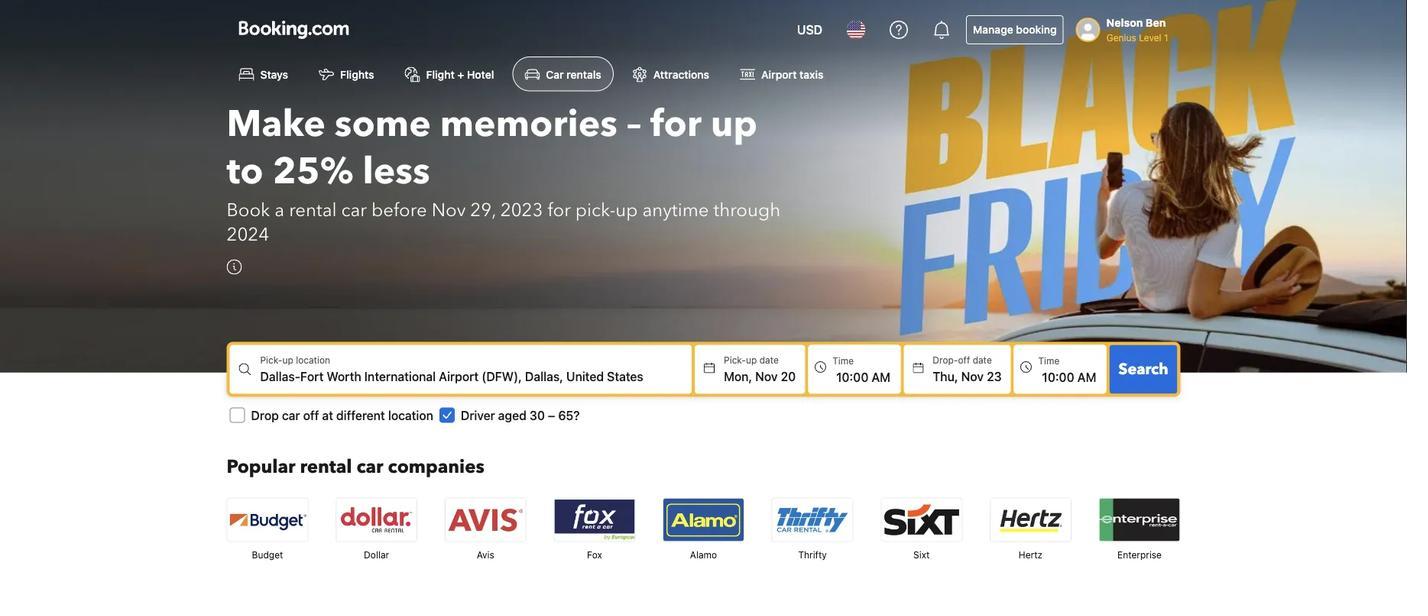 Task type: describe. For each thing, give the bounding box(es) containing it.
search button
[[1110, 345, 1178, 394]]

different
[[336, 408, 385, 423]]

usd
[[798, 23, 823, 37]]

date for 20
[[760, 355, 779, 366]]

driver aged 30 – 65?
[[461, 408, 580, 423]]

usd button
[[788, 11, 832, 48]]

ben
[[1146, 16, 1167, 29]]

enterprise
[[1118, 550, 1162, 561]]

nov inside make some memories – for up to 25% less book a rental car before nov 29, 2023 for pick-up anytime through 2024
[[432, 198, 466, 223]]

budget
[[252, 550, 283, 561]]

avis logo image
[[446, 499, 526, 542]]

airport taxis
[[762, 68, 824, 81]]

mon,
[[724, 369, 753, 384]]

taxis
[[800, 68, 824, 81]]

a
[[275, 198, 285, 223]]

flight
[[426, 68, 455, 81]]

popular
[[227, 455, 296, 480]]

date for 23
[[973, 355, 992, 366]]

25%
[[273, 146, 354, 196]]

search
[[1119, 359, 1169, 380]]

1 vertical spatial car
[[282, 408, 300, 423]]

2 vertical spatial car
[[357, 455, 384, 480]]

companies
[[388, 455, 485, 480]]

flight + hotel
[[426, 68, 494, 81]]

make
[[227, 99, 326, 149]]

29,
[[471, 198, 496, 223]]

thrifty logo image
[[773, 499, 853, 542]]

2023
[[501, 198, 543, 223]]

nelson
[[1107, 16, 1144, 29]]

flight + hotel link
[[393, 57, 507, 91]]

0 vertical spatial location
[[296, 355, 330, 366]]

less
[[363, 146, 430, 196]]

alamo
[[690, 550, 717, 561]]

alamo logo image
[[664, 499, 744, 542]]

airport
[[762, 68, 797, 81]]

car rentals link
[[513, 57, 614, 91]]

– for for
[[627, 99, 642, 149]]

1 vertical spatial off
[[303, 408, 319, 423]]

rental inside make some memories – for up to 25% less book a rental car before nov 29, 2023 for pick-up anytime through 2024
[[289, 198, 337, 223]]

fox
[[587, 550, 603, 561]]

pick-
[[576, 198, 616, 223]]

hertz
[[1019, 550, 1043, 561]]

drop car off at different location
[[251, 408, 434, 423]]

rentals
[[567, 68, 602, 81]]

1 vertical spatial rental
[[300, 455, 352, 480]]

fox logo image
[[555, 499, 635, 542]]

drop
[[251, 408, 279, 423]]

enterprise logo image
[[1100, 499, 1180, 542]]

1
[[1165, 32, 1169, 43]]



Task type: vqa. For each thing, say whether or not it's contained in the screenshot.
second Pick- from right
yes



Task type: locate. For each thing, give the bounding box(es) containing it.
car left before
[[341, 198, 367, 223]]

see terms and conditions for more information image
[[227, 259, 242, 275]]

nov inside the drop-off date thu, nov 23
[[962, 369, 984, 384]]

0 horizontal spatial –
[[548, 408, 555, 423]]

pick-
[[260, 355, 283, 366], [724, 355, 746, 366]]

nov
[[432, 198, 466, 223], [756, 369, 778, 384], [962, 369, 984, 384]]

pick- up the mon,
[[724, 355, 746, 366]]

20
[[781, 369, 796, 384]]

car
[[341, 198, 367, 223], [282, 408, 300, 423], [357, 455, 384, 480]]

pick- for pick-up location
[[260, 355, 283, 366]]

0 horizontal spatial off
[[303, 408, 319, 423]]

Pick-up location field
[[260, 367, 692, 386]]

1 horizontal spatial –
[[627, 99, 642, 149]]

anytime
[[643, 198, 709, 223]]

up
[[711, 99, 758, 149], [616, 198, 638, 223], [283, 355, 293, 366], [746, 355, 757, 366]]

2 horizontal spatial nov
[[962, 369, 984, 384]]

date inside pick-up date mon, nov 20
[[760, 355, 779, 366]]

location right the different
[[388, 408, 434, 423]]

rental
[[289, 198, 337, 223], [300, 455, 352, 480]]

pick- inside pick-up date mon, nov 20
[[724, 355, 746, 366]]

off inside the drop-off date thu, nov 23
[[959, 355, 971, 366]]

1 horizontal spatial pick-
[[724, 355, 746, 366]]

car down the different
[[357, 455, 384, 480]]

– down attractions link
[[627, 99, 642, 149]]

up inside pick-up date mon, nov 20
[[746, 355, 757, 366]]

some
[[335, 99, 431, 149]]

drop-
[[933, 355, 959, 366]]

hertz logo image
[[991, 499, 1071, 542]]

budget logo image
[[228, 499, 308, 542]]

0 horizontal spatial location
[[296, 355, 330, 366]]

nov for thu,
[[962, 369, 984, 384]]

1 vertical spatial for
[[548, 198, 571, 223]]

for
[[651, 99, 702, 149], [548, 198, 571, 223]]

1 horizontal spatial location
[[388, 408, 434, 423]]

flights
[[340, 68, 374, 81]]

– inside make some memories – for up to 25% less book a rental car before nov 29, 2023 for pick-up anytime through 2024
[[627, 99, 642, 149]]

0 horizontal spatial date
[[760, 355, 779, 366]]

make some memories – for up to 25% less book a rental car before nov 29, 2023 for pick-up anytime through 2024
[[227, 99, 781, 248]]

off left at
[[303, 408, 319, 423]]

1 horizontal spatial for
[[651, 99, 702, 149]]

23
[[987, 369, 1002, 384]]

car rentals
[[546, 68, 602, 81]]

location up at
[[296, 355, 330, 366]]

attractions
[[654, 68, 710, 81]]

0 vertical spatial for
[[651, 99, 702, 149]]

off
[[959, 355, 971, 366], [303, 408, 319, 423]]

stays link
[[227, 57, 301, 91]]

thrifty
[[799, 550, 827, 561]]

pick- up drop
[[260, 355, 283, 366]]

nov for mon,
[[756, 369, 778, 384]]

0 vertical spatial rental
[[289, 198, 337, 223]]

dollar logo image
[[337, 499, 417, 542]]

hotel
[[467, 68, 494, 81]]

1 horizontal spatial off
[[959, 355, 971, 366]]

flights link
[[307, 57, 387, 91]]

nov left 29,
[[432, 198, 466, 223]]

manage
[[974, 23, 1014, 36]]

30
[[530, 408, 545, 423]]

0 vertical spatial car
[[341, 198, 367, 223]]

2 date from the left
[[973, 355, 992, 366]]

manage booking
[[974, 23, 1057, 36]]

2 pick- from the left
[[724, 355, 746, 366]]

1 horizontal spatial nov
[[756, 369, 778, 384]]

for down attractions
[[651, 99, 702, 149]]

avis
[[477, 550, 495, 561]]

nelson ben genius level 1
[[1107, 16, 1169, 43]]

genius
[[1107, 32, 1137, 43]]

nov inside pick-up date mon, nov 20
[[756, 369, 778, 384]]

65?
[[558, 408, 580, 423]]

level
[[1140, 32, 1162, 43]]

driver
[[461, 408, 495, 423]]

2024
[[227, 222, 269, 248]]

sixt logo image
[[882, 499, 962, 542]]

attractions link
[[620, 57, 722, 91]]

1 vertical spatial –
[[548, 408, 555, 423]]

memories
[[440, 99, 618, 149]]

to
[[227, 146, 264, 196]]

0 horizontal spatial nov
[[432, 198, 466, 223]]

date
[[760, 355, 779, 366], [973, 355, 992, 366]]

1 pick- from the left
[[260, 355, 283, 366]]

+
[[458, 68, 464, 81]]

see terms and conditions for more information image
[[227, 259, 242, 275]]

at
[[322, 408, 333, 423]]

booking
[[1017, 23, 1057, 36]]

location
[[296, 355, 330, 366], [388, 408, 434, 423]]

rental down at
[[300, 455, 352, 480]]

1 vertical spatial location
[[388, 408, 434, 423]]

off up thu,
[[959, 355, 971, 366]]

0 vertical spatial off
[[959, 355, 971, 366]]

– right 30
[[548, 408, 555, 423]]

stays
[[260, 68, 288, 81]]

0 horizontal spatial pick-
[[260, 355, 283, 366]]

– for 65?
[[548, 408, 555, 423]]

0 horizontal spatial for
[[548, 198, 571, 223]]

for left pick-
[[548, 198, 571, 223]]

pick-up location
[[260, 355, 330, 366]]

1 horizontal spatial date
[[973, 355, 992, 366]]

car
[[546, 68, 564, 81]]

aged
[[498, 408, 527, 423]]

book
[[227, 198, 270, 223]]

car right drop
[[282, 408, 300, 423]]

pick- for pick-up date mon, nov 20
[[724, 355, 746, 366]]

0 vertical spatial –
[[627, 99, 642, 149]]

dollar
[[364, 550, 389, 561]]

car inside make some memories – for up to 25% less book a rental car before nov 29, 2023 for pick-up anytime through 2024
[[341, 198, 367, 223]]

through
[[714, 198, 781, 223]]

airport taxis link
[[728, 57, 836, 91]]

sixt
[[914, 550, 930, 561]]

1 date from the left
[[760, 355, 779, 366]]

drop-off date thu, nov 23
[[933, 355, 1002, 384]]

nov left 23
[[962, 369, 984, 384]]

rental right 'a'
[[289, 198, 337, 223]]

nov left 20
[[756, 369, 778, 384]]

booking.com online hotel reservations image
[[239, 21, 349, 39]]

manage booking link
[[967, 15, 1064, 44]]

popular rental car companies
[[227, 455, 485, 480]]

date inside the drop-off date thu, nov 23
[[973, 355, 992, 366]]

before
[[372, 198, 427, 223]]

pick-up date mon, nov 20
[[724, 355, 796, 384]]

–
[[627, 99, 642, 149], [548, 408, 555, 423]]

thu,
[[933, 369, 959, 384]]



